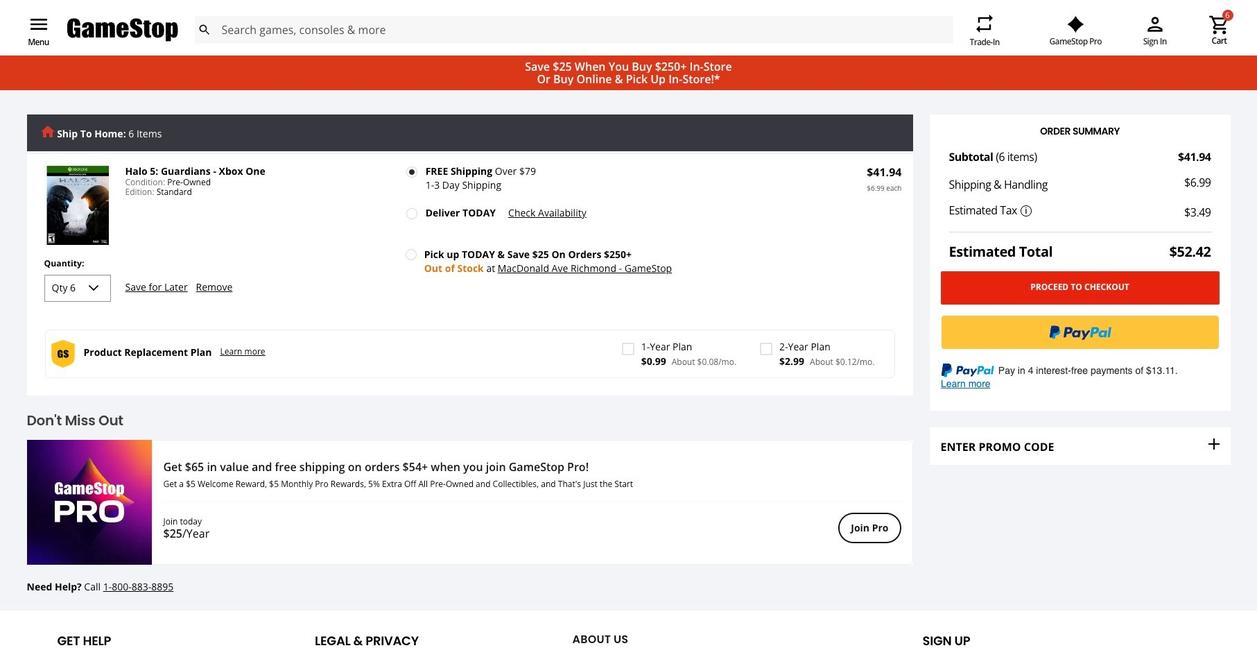 Task type: locate. For each thing, give the bounding box(es) containing it.
None search field
[[194, 16, 954, 44]]

alt1 image
[[27, 440, 152, 565]]

profile image
[[1145, 13, 1167, 35]]



Task type: vqa. For each thing, say whether or not it's contained in the screenshot.
includes
no



Task type: describe. For each thing, give the bounding box(es) containing it.
halo 5: guardians - xbox one image
[[38, 166, 117, 245]]

Search games, consoles & more search field
[[222, 16, 929, 44]]

gamestop image
[[67, 17, 178, 43]]

gamestop pro icon image
[[1068, 16, 1085, 33]]



